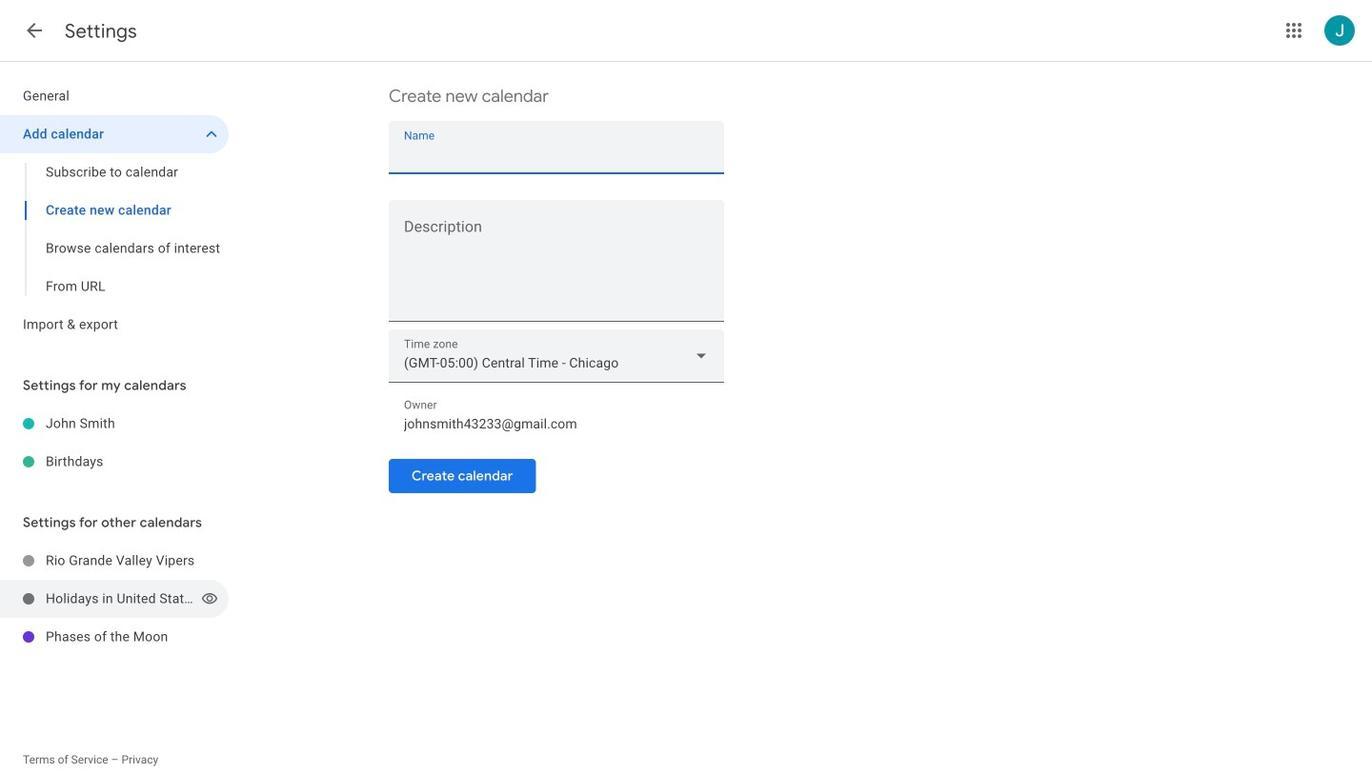 Task type: vqa. For each thing, say whether or not it's contained in the screenshot.
the middle tree
yes



Task type: locate. For each thing, give the bounding box(es) containing it.
2 tree from the top
[[0, 405, 229, 481]]

group
[[0, 153, 229, 306]]

holidays in united states tree item
[[0, 580, 229, 618]]

1 tree from the top
[[0, 77, 229, 344]]

2 vertical spatial tree
[[0, 542, 229, 657]]

0 vertical spatial tree
[[0, 77, 229, 344]]

None text field
[[404, 141, 709, 168], [404, 411, 709, 438], [404, 141, 709, 168], [404, 411, 709, 438]]

1 vertical spatial tree
[[0, 405, 229, 481]]

None text field
[[389, 222, 724, 314]]

heading
[[65, 19, 137, 43]]

None field
[[389, 330, 724, 383]]

tree
[[0, 77, 229, 344], [0, 405, 229, 481], [0, 542, 229, 657]]

birthdays tree item
[[0, 443, 229, 481]]



Task type: describe. For each thing, give the bounding box(es) containing it.
john smith tree item
[[0, 405, 229, 443]]

3 tree from the top
[[0, 542, 229, 657]]

go back image
[[23, 19, 46, 42]]

phases of the moon tree item
[[0, 618, 229, 657]]

rio grande valley vipers tree item
[[0, 542, 229, 580]]

add calendar tree item
[[0, 115, 229, 153]]



